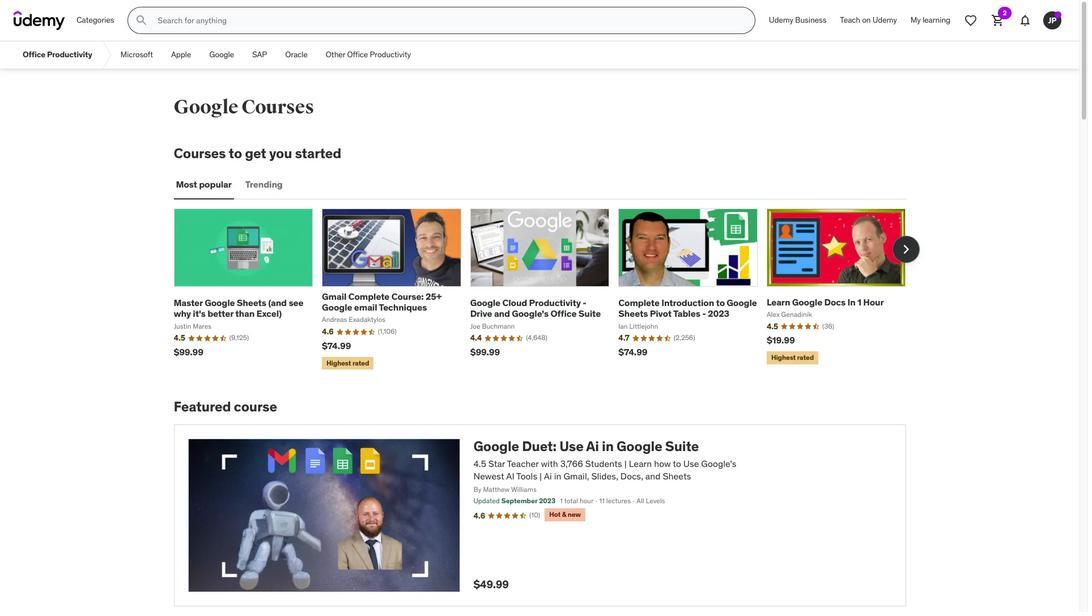 Task type: describe. For each thing, give the bounding box(es) containing it.
3,766
[[561, 458, 583, 469]]

better
[[208, 308, 234, 319]]

techniques
[[379, 302, 427, 313]]

2023 inside complete introduction to google sheets pivot tables - 2023
[[708, 308, 730, 319]]

how
[[654, 458, 671, 469]]

most popular
[[176, 179, 232, 190]]

microsoft
[[121, 49, 153, 60]]

you
[[269, 145, 292, 162]]

see
[[289, 297, 304, 308]]

google left docs in the right of the page
[[792, 296, 823, 308]]

my learning link
[[904, 7, 958, 34]]

docs,
[[621, 471, 643, 482]]

1 horizontal spatial office
[[347, 49, 368, 60]]

september
[[502, 497, 538, 505]]

11 lectures
[[600, 497, 631, 505]]

other office productivity
[[326, 49, 411, 60]]

0 vertical spatial in
[[602, 438, 614, 455]]

updated
[[474, 497, 500, 505]]

slides,
[[592, 471, 619, 482]]

learn inside google duet: use ai in google suite 4.5 star teacher with 3,766 students | learn how to use google's newest ai tools | ai in gmail, slides, docs, and sheets by matthew williams
[[629, 458, 652, 469]]

0 horizontal spatial |
[[540, 471, 542, 482]]

&
[[562, 510, 567, 519]]

trending button
[[243, 171, 285, 198]]

0 horizontal spatial office
[[23, 49, 45, 60]]

updated september 2023
[[474, 497, 556, 505]]

productivity for google cloud productivity - drive and google's office suite
[[529, 297, 581, 308]]

notifications image
[[1019, 14, 1032, 27]]

star
[[489, 458, 505, 469]]

gmail complete course: 25+ google email techniques
[[322, 291, 442, 313]]

0 horizontal spatial productivity
[[47, 49, 92, 60]]

1 vertical spatial ai
[[544, 471, 552, 482]]

microsoft link
[[111, 41, 162, 69]]

business
[[795, 15, 827, 25]]

Search for anything text field
[[156, 11, 741, 30]]

and inside google duet: use ai in google suite 4.5 star teacher with 3,766 students | learn how to use google's newest ai tools | ai in gmail, slides, docs, and sheets by matthew williams
[[646, 471, 661, 482]]

office productivity link
[[14, 41, 101, 69]]

featured course
[[174, 398, 277, 416]]

course
[[234, 398, 277, 416]]

google courses
[[174, 95, 314, 119]]

you have alerts image
[[1055, 11, 1062, 18]]

lectures
[[607, 497, 631, 505]]

introduction
[[662, 297, 714, 308]]

0 horizontal spatial in
[[554, 471, 562, 482]]

sheets inside google duet: use ai in google suite 4.5 star teacher with 3,766 students | learn how to use google's newest ai tools | ai in gmail, slides, docs, and sheets by matthew williams
[[663, 471, 691, 482]]

teach
[[840, 15, 861, 25]]

learn google docs in 1 hour link
[[767, 296, 884, 308]]

oracle link
[[276, 41, 317, 69]]

(10)
[[530, 511, 540, 519]]

to inside google duet: use ai in google suite 4.5 star teacher with 3,766 students | learn how to use google's newest ai tools | ai in gmail, slides, docs, and sheets by matthew williams
[[673, 458, 681, 469]]

why
[[174, 308, 191, 319]]

it's
[[193, 308, 206, 319]]

other office productivity link
[[317, 41, 420, 69]]

google inside complete introduction to google sheets pivot tables - 2023
[[727, 297, 757, 308]]

google up how
[[617, 438, 663, 455]]

google inside google cloud productivity - drive and google's office suite
[[470, 297, 501, 308]]

jp link
[[1039, 7, 1066, 34]]

to inside complete introduction to google sheets pivot tables - 2023
[[716, 297, 725, 308]]

matthew
[[483, 485, 510, 494]]

complete introduction to google sheets pivot tables - 2023 link
[[619, 297, 757, 319]]

google link
[[200, 41, 243, 69]]

categories
[[77, 15, 114, 25]]

2
[[1003, 9, 1007, 17]]

complete inside complete introduction to google sheets pivot tables - 2023
[[619, 297, 660, 308]]

udemy image
[[14, 11, 65, 30]]

hot
[[550, 510, 561, 519]]

featured
[[174, 398, 231, 416]]

most popular button
[[174, 171, 234, 198]]

duet:
[[522, 438, 557, 455]]

0 horizontal spatial use
[[560, 438, 584, 455]]

master google sheets (and see why it's better than excel) link
[[174, 297, 304, 319]]

new
[[568, 510, 581, 519]]

- inside complete introduction to google sheets pivot tables - 2023
[[703, 308, 706, 319]]

sap link
[[243, 41, 276, 69]]

shopping cart with 2 items image
[[992, 14, 1005, 27]]

sap
[[252, 49, 267, 60]]

in
[[848, 296, 856, 308]]

other
[[326, 49, 345, 60]]

than
[[235, 308, 255, 319]]

google cloud productivity - drive and google's office suite
[[470, 297, 601, 319]]

my learning
[[911, 15, 951, 25]]

all
[[637, 497, 644, 505]]

udemy business link
[[762, 7, 834, 34]]

ai
[[506, 471, 515, 482]]

arrow pointing to subcategory menu links image
[[101, 41, 111, 69]]

suite inside google duet: use ai in google suite 4.5 star teacher with 3,766 students | learn how to use google's newest ai tools | ai in gmail, slides, docs, and sheets by matthew williams
[[665, 438, 699, 455]]

hot & new
[[550, 510, 581, 519]]

williams
[[511, 485, 537, 494]]

hour
[[580, 497, 594, 505]]

learn google docs in 1 hour
[[767, 296, 884, 308]]

my
[[911, 15, 921, 25]]

1 inside carousel element
[[858, 296, 862, 308]]



Task type: locate. For each thing, give the bounding box(es) containing it.
1 horizontal spatial learn
[[767, 296, 791, 308]]

gmail
[[322, 291, 347, 302]]

ai up students
[[586, 438, 599, 455]]

drive
[[470, 308, 492, 319]]

1 horizontal spatial productivity
[[370, 49, 411, 60]]

google's
[[512, 308, 549, 319], [701, 458, 737, 469]]

get
[[245, 145, 266, 162]]

google up star
[[474, 438, 519, 455]]

productivity
[[47, 49, 92, 60], [370, 49, 411, 60], [529, 297, 581, 308]]

| up docs,
[[625, 458, 627, 469]]

office productivity
[[23, 49, 92, 60]]

learn up docs,
[[629, 458, 652, 469]]

0 vertical spatial ai
[[586, 438, 599, 455]]

(and
[[268, 297, 287, 308]]

all levels
[[637, 497, 665, 505]]

google
[[209, 49, 234, 60], [174, 95, 238, 119], [792, 296, 823, 308], [205, 297, 235, 308], [470, 297, 501, 308], [727, 297, 757, 308], [322, 302, 352, 313], [474, 438, 519, 455], [617, 438, 663, 455]]

tools
[[517, 471, 538, 482]]

google's right how
[[701, 458, 737, 469]]

productivity for other office productivity
[[370, 49, 411, 60]]

2 horizontal spatial to
[[716, 297, 725, 308]]

2023
[[708, 308, 730, 319], [539, 497, 556, 505]]

courses to get you started
[[174, 145, 341, 162]]

with
[[541, 458, 558, 469]]

1 horizontal spatial use
[[684, 458, 699, 469]]

4.6
[[474, 511, 485, 521]]

0 horizontal spatial suite
[[579, 308, 601, 319]]

0 vertical spatial courses
[[242, 95, 314, 119]]

courses up most popular
[[174, 145, 226, 162]]

0 vertical spatial learn
[[767, 296, 791, 308]]

0 horizontal spatial sheets
[[237, 297, 266, 308]]

use right how
[[684, 458, 699, 469]]

1 horizontal spatial sheets
[[619, 308, 648, 319]]

master
[[174, 297, 203, 308]]

categories button
[[70, 7, 121, 34]]

2 horizontal spatial office
[[551, 308, 577, 319]]

google's right drive on the left bottom of page
[[512, 308, 549, 319]]

google inside "gmail complete course: 25+ google email techniques"
[[322, 302, 352, 313]]

google's inside google duet: use ai in google suite 4.5 star teacher with 3,766 students | learn how to use google's newest ai tools | ai in gmail, slides, docs, and sheets by matthew williams
[[701, 458, 737, 469]]

teach on udemy
[[840, 15, 897, 25]]

1 right in
[[858, 296, 862, 308]]

most
[[176, 179, 197, 190]]

and right drive on the left bottom of page
[[494, 308, 510, 319]]

gmail,
[[564, 471, 589, 482]]

0 horizontal spatial ai
[[544, 471, 552, 482]]

1 horizontal spatial suite
[[665, 438, 699, 455]]

use
[[560, 438, 584, 455], [684, 458, 699, 469]]

google's inside google cloud productivity - drive and google's office suite
[[512, 308, 549, 319]]

submit search image
[[135, 14, 149, 27]]

in up students
[[602, 438, 614, 455]]

course:
[[392, 291, 424, 302]]

productivity inside google cloud productivity - drive and google's office suite
[[529, 297, 581, 308]]

learn inside carousel element
[[767, 296, 791, 308]]

1 horizontal spatial complete
[[619, 297, 660, 308]]

google left than
[[205, 297, 235, 308]]

1 horizontal spatial 1
[[858, 296, 862, 308]]

suite
[[579, 308, 601, 319], [665, 438, 699, 455]]

2 link
[[985, 7, 1012, 34]]

0 vertical spatial google's
[[512, 308, 549, 319]]

1 horizontal spatial and
[[646, 471, 661, 482]]

google right introduction
[[727, 297, 757, 308]]

udemy business
[[769, 15, 827, 25]]

office down udemy image
[[23, 49, 45, 60]]

1 vertical spatial in
[[554, 471, 562, 482]]

sheets left (and
[[237, 297, 266, 308]]

1 horizontal spatial ai
[[586, 438, 599, 455]]

0 horizontal spatial google's
[[512, 308, 549, 319]]

1 vertical spatial 1
[[560, 497, 563, 505]]

carousel element
[[174, 209, 920, 372]]

google left the "sap" on the left top
[[209, 49, 234, 60]]

to right introduction
[[716, 297, 725, 308]]

1 horizontal spatial 2023
[[708, 308, 730, 319]]

total
[[564, 497, 578, 505]]

sheets down how
[[663, 471, 691, 482]]

courses up the you
[[242, 95, 314, 119]]

sheets inside complete introduction to google sheets pivot tables - 2023
[[619, 308, 648, 319]]

1 total hour
[[560, 497, 594, 505]]

1 vertical spatial courses
[[174, 145, 226, 162]]

on
[[862, 15, 871, 25]]

0 horizontal spatial to
[[229, 145, 242, 162]]

sheets
[[237, 297, 266, 308], [619, 308, 648, 319], [663, 471, 691, 482]]

productivity right cloud
[[529, 297, 581, 308]]

cloud
[[503, 297, 527, 308]]

2 vertical spatial to
[[673, 458, 681, 469]]

udemy left business on the right of page
[[769, 15, 794, 25]]

excel)
[[256, 308, 282, 319]]

1 vertical spatial suite
[[665, 438, 699, 455]]

google left email
[[322, 302, 352, 313]]

docs
[[825, 296, 846, 308]]

1 vertical spatial learn
[[629, 458, 652, 469]]

0 horizontal spatial 2023
[[539, 497, 556, 505]]

0 horizontal spatial 1
[[560, 497, 563, 505]]

and down how
[[646, 471, 661, 482]]

0 horizontal spatial -
[[583, 297, 587, 308]]

complete inside "gmail complete course: 25+ google email techniques"
[[348, 291, 390, 302]]

0 vertical spatial to
[[229, 145, 242, 162]]

2023 up hot
[[539, 497, 556, 505]]

1 horizontal spatial udemy
[[873, 15, 897, 25]]

0 horizontal spatial udemy
[[769, 15, 794, 25]]

0 vertical spatial and
[[494, 308, 510, 319]]

teach on udemy link
[[834, 7, 904, 34]]

productivity right other
[[370, 49, 411, 60]]

popular
[[199, 179, 232, 190]]

students
[[586, 458, 622, 469]]

1 vertical spatial 2023
[[539, 497, 556, 505]]

learning
[[923, 15, 951, 25]]

and inside google cloud productivity - drive and google's office suite
[[494, 308, 510, 319]]

pivot
[[650, 308, 672, 319]]

1 left total
[[560, 497, 563, 505]]

| right tools
[[540, 471, 542, 482]]

google duet: use ai in google suite 4.5 star teacher with 3,766 students | learn how to use google's newest ai tools | ai in gmail, slides, docs, and sheets by matthew williams
[[474, 438, 737, 494]]

udemy right on
[[873, 15, 897, 25]]

use up 3,766
[[560, 438, 584, 455]]

1 vertical spatial and
[[646, 471, 661, 482]]

0 horizontal spatial learn
[[629, 458, 652, 469]]

11
[[600, 497, 605, 505]]

$49.99
[[474, 578, 509, 591]]

office right cloud
[[551, 308, 577, 319]]

complete introduction to google sheets pivot tables - 2023
[[619, 297, 757, 319]]

and
[[494, 308, 510, 319], [646, 471, 661, 482]]

1 horizontal spatial to
[[673, 458, 681, 469]]

- inside google cloud productivity - drive and google's office suite
[[583, 297, 587, 308]]

1 vertical spatial |
[[540, 471, 542, 482]]

apple link
[[162, 41, 200, 69]]

newest
[[474, 471, 504, 482]]

2 horizontal spatial sheets
[[663, 471, 691, 482]]

office inside google cloud productivity - drive and google's office suite
[[551, 308, 577, 319]]

complete left introduction
[[619, 297, 660, 308]]

2023 right tables
[[708, 308, 730, 319]]

0 vertical spatial use
[[560, 438, 584, 455]]

google down google link in the top left of the page
[[174, 95, 238, 119]]

jp
[[1049, 15, 1057, 25]]

ai
[[586, 438, 599, 455], [544, 471, 552, 482]]

courses
[[242, 95, 314, 119], [174, 145, 226, 162]]

1 vertical spatial google's
[[701, 458, 737, 469]]

email
[[354, 302, 377, 313]]

1 horizontal spatial google's
[[701, 458, 737, 469]]

0 horizontal spatial and
[[494, 308, 510, 319]]

started
[[295, 145, 341, 162]]

1 udemy from the left
[[769, 15, 794, 25]]

suite inside google cloud productivity - drive and google's office suite
[[579, 308, 601, 319]]

to
[[229, 145, 242, 162], [716, 297, 725, 308], [673, 458, 681, 469]]

4.5
[[474, 458, 486, 469]]

learn left docs in the right of the page
[[767, 296, 791, 308]]

google inside master google sheets (and see why it's better than excel)
[[205, 297, 235, 308]]

2 horizontal spatial productivity
[[529, 297, 581, 308]]

1 horizontal spatial |
[[625, 458, 627, 469]]

0 vertical spatial 1
[[858, 296, 862, 308]]

google left cloud
[[470, 297, 501, 308]]

wishlist image
[[964, 14, 978, 27]]

sheets inside master google sheets (and see why it's better than excel)
[[237, 297, 266, 308]]

next image
[[897, 240, 915, 258]]

in
[[602, 438, 614, 455], [554, 471, 562, 482]]

office right other
[[347, 49, 368, 60]]

udemy
[[769, 15, 794, 25], [873, 15, 897, 25]]

0 horizontal spatial courses
[[174, 145, 226, 162]]

complete right gmail
[[348, 291, 390, 302]]

-
[[583, 297, 587, 308], [703, 308, 706, 319]]

gmail complete course: 25+ google email techniques link
[[322, 291, 442, 313]]

trending
[[245, 179, 283, 190]]

1 horizontal spatial courses
[[242, 95, 314, 119]]

sheets left pivot
[[619, 308, 648, 319]]

hour
[[864, 296, 884, 308]]

productivity left arrow pointing to subcategory menu links image at the left
[[47, 49, 92, 60]]

1 horizontal spatial -
[[703, 308, 706, 319]]

2 udemy from the left
[[873, 15, 897, 25]]

0 vertical spatial |
[[625, 458, 627, 469]]

ai down with
[[544, 471, 552, 482]]

0 vertical spatial suite
[[579, 308, 601, 319]]

google cloud productivity - drive and google's office suite link
[[470, 297, 601, 319]]

teacher
[[507, 458, 539, 469]]

to right how
[[673, 458, 681, 469]]

1 vertical spatial to
[[716, 297, 725, 308]]

to left get
[[229, 145, 242, 162]]

oracle
[[285, 49, 308, 60]]

0 horizontal spatial complete
[[348, 291, 390, 302]]

0 vertical spatial 2023
[[708, 308, 730, 319]]

in down with
[[554, 471, 562, 482]]

1
[[858, 296, 862, 308], [560, 497, 563, 505]]

25+
[[426, 291, 442, 302]]

tables
[[674, 308, 701, 319]]

by
[[474, 485, 482, 494]]

1 vertical spatial use
[[684, 458, 699, 469]]

1 horizontal spatial in
[[602, 438, 614, 455]]



Task type: vqa. For each thing, say whether or not it's contained in the screenshot.
Apple link
yes



